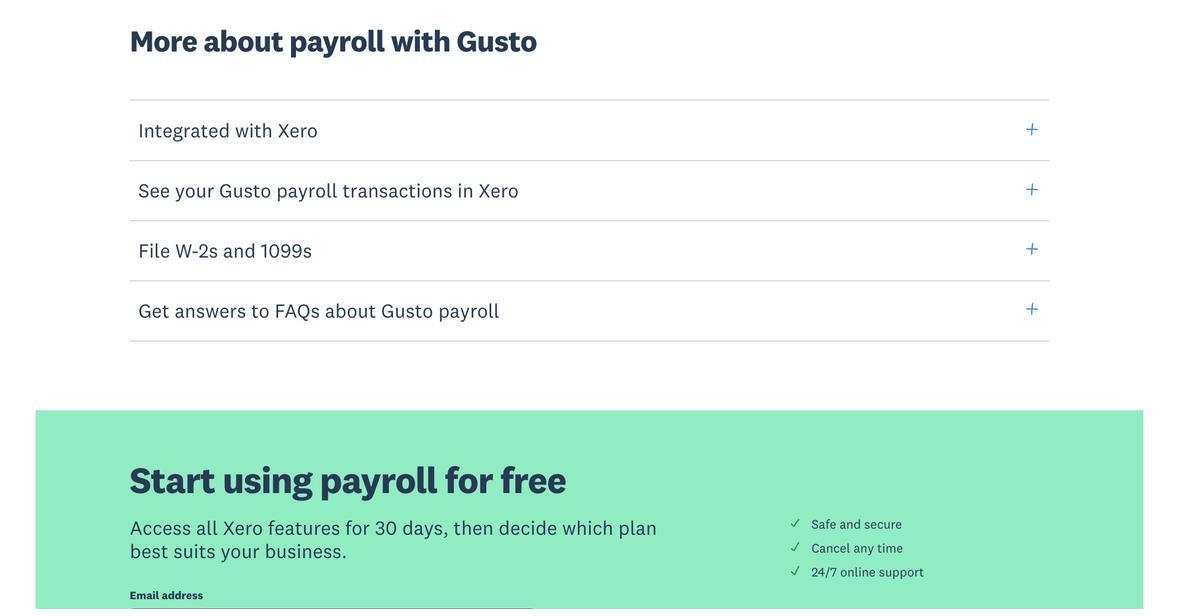 Task type: locate. For each thing, give the bounding box(es) containing it.
transactions
[[343, 178, 452, 203]]

cancel
[[811, 540, 850, 557]]

more
[[130, 22, 197, 59]]

which
[[562, 516, 613, 540]]

1 vertical spatial gusto
[[219, 178, 271, 203]]

gusto inside dropdown button
[[381, 298, 433, 323]]

gusto inside dropdown button
[[219, 178, 271, 203]]

0 vertical spatial xero
[[278, 118, 318, 143]]

about
[[203, 22, 283, 59], [325, 298, 376, 323]]

1 vertical spatial included image
[[790, 542, 801, 553]]

0 vertical spatial your
[[175, 178, 214, 203]]

1 vertical spatial with
[[235, 118, 273, 143]]

0 vertical spatial and
[[223, 238, 256, 263]]

file
[[138, 238, 170, 263]]

xero inside the access all xero features for 30 days, then decide which plan best suits your business.
[[223, 516, 263, 540]]

1 horizontal spatial xero
[[278, 118, 318, 143]]

online
[[840, 564, 876, 581]]

your right all
[[221, 539, 260, 564]]

gusto
[[457, 22, 537, 59], [219, 178, 271, 203], [381, 298, 433, 323]]

1 vertical spatial for
[[345, 516, 370, 540]]

integrated with xero button
[[130, 100, 1049, 161]]

and
[[223, 238, 256, 263], [840, 516, 861, 533]]

included image for cancel any time
[[790, 542, 801, 553]]

suits
[[173, 539, 216, 564]]

included image up included image
[[790, 542, 801, 553]]

1 horizontal spatial gusto
[[381, 298, 433, 323]]

payroll inside dropdown button
[[276, 178, 338, 203]]

address
[[162, 589, 203, 603]]

1 horizontal spatial your
[[221, 539, 260, 564]]

1 vertical spatial your
[[221, 539, 260, 564]]

2 vertical spatial gusto
[[381, 298, 433, 323]]

0 vertical spatial gusto
[[457, 22, 537, 59]]

safe and secure
[[811, 516, 902, 533]]

0 horizontal spatial with
[[235, 118, 273, 143]]

days,
[[402, 516, 449, 540]]

access
[[130, 516, 191, 540]]

0 horizontal spatial gusto
[[219, 178, 271, 203]]

1 vertical spatial about
[[325, 298, 376, 323]]

access all xero features for 30 days, then decide which plan best suits your business.
[[130, 516, 657, 564]]

included image
[[790, 518, 801, 529], [790, 542, 801, 553]]

best
[[130, 539, 168, 564]]

1 vertical spatial xero
[[479, 178, 519, 203]]

0 horizontal spatial and
[[223, 238, 256, 263]]

xero
[[278, 118, 318, 143], [479, 178, 519, 203], [223, 516, 263, 540]]

1 horizontal spatial about
[[325, 298, 376, 323]]

all
[[196, 516, 218, 540]]

safe
[[811, 516, 836, 533]]

0 vertical spatial included image
[[790, 518, 801, 529]]

24/7
[[811, 564, 837, 581]]

to
[[251, 298, 270, 323]]

start
[[130, 457, 215, 503]]

your inside the access all xero features for 30 days, then decide which plan best suits your business.
[[221, 539, 260, 564]]

support
[[879, 564, 924, 581]]

1 horizontal spatial and
[[840, 516, 861, 533]]

cancel any time
[[811, 540, 903, 557]]

for
[[445, 457, 493, 503], [345, 516, 370, 540]]

payroll
[[289, 22, 385, 59], [276, 178, 338, 203], [438, 298, 500, 323], [320, 457, 437, 503]]

included image left safe
[[790, 518, 801, 529]]

0 horizontal spatial for
[[345, 516, 370, 540]]

your
[[175, 178, 214, 203], [221, 539, 260, 564]]

0 horizontal spatial xero
[[223, 516, 263, 540]]

your right see
[[175, 178, 214, 203]]

2 vertical spatial xero
[[223, 516, 263, 540]]

and right 2s
[[223, 238, 256, 263]]

1 horizontal spatial for
[[445, 457, 493, 503]]

with
[[391, 22, 450, 59], [235, 118, 273, 143]]

integrated
[[138, 118, 230, 143]]

integrated with xero
[[138, 118, 318, 143]]

time
[[877, 540, 903, 557]]

xero for access all xero features for 30 days, then decide which plan best suits your business.
[[223, 516, 263, 540]]

and up cancel any time
[[840, 516, 861, 533]]

1 horizontal spatial with
[[391, 22, 450, 59]]

0 horizontal spatial about
[[203, 22, 283, 59]]

payroll inside dropdown button
[[438, 298, 500, 323]]

for left the 30
[[345, 516, 370, 540]]

plan
[[618, 516, 657, 540]]

get answers to faqs about gusto payroll
[[138, 298, 500, 323]]

2 included image from the top
[[790, 542, 801, 553]]

for up then
[[445, 457, 493, 503]]

see your gusto payroll transactions in xero
[[138, 178, 519, 203]]

0 horizontal spatial your
[[175, 178, 214, 203]]

get answers to faqs about gusto payroll button
[[130, 280, 1049, 342]]

1 included image from the top
[[790, 518, 801, 529]]



Task type: vqa. For each thing, say whether or not it's contained in the screenshot.
left 'with'
yes



Task type: describe. For each thing, give the bounding box(es) containing it.
1099s
[[261, 238, 312, 263]]

2 horizontal spatial gusto
[[457, 22, 537, 59]]

any
[[854, 540, 874, 557]]

with inside integrated with xero dropdown button
[[235, 118, 273, 143]]

for inside the access all xero features for 30 days, then decide which plan best suits your business.
[[345, 516, 370, 540]]

included image
[[790, 566, 801, 577]]

start using payroll for free
[[130, 457, 566, 503]]

decide
[[499, 516, 557, 540]]

email
[[130, 589, 159, 603]]

using
[[223, 457, 312, 503]]

features
[[268, 516, 340, 540]]

0 vertical spatial about
[[203, 22, 283, 59]]

email address
[[130, 589, 203, 603]]

then
[[454, 516, 494, 540]]

secure
[[864, 516, 902, 533]]

file w-2s and 1099s button
[[130, 220, 1049, 282]]

about inside get answers to faqs about gusto payroll dropdown button
[[325, 298, 376, 323]]

included image for safe and secure
[[790, 518, 801, 529]]

see
[[138, 178, 170, 203]]

Email address text field
[[130, 609, 535, 610]]

0 vertical spatial with
[[391, 22, 450, 59]]

your inside dropdown button
[[175, 178, 214, 203]]

file w-2s and 1099s
[[138, 238, 312, 263]]

24/7 online support
[[811, 564, 924, 581]]

business.
[[265, 539, 347, 564]]

0 vertical spatial for
[[445, 457, 493, 503]]

w-
[[175, 238, 198, 263]]

answers
[[174, 298, 246, 323]]

faqs
[[275, 298, 320, 323]]

free
[[500, 457, 566, 503]]

more about payroll with gusto
[[130, 22, 537, 59]]

2s
[[198, 238, 218, 263]]

2 horizontal spatial xero
[[479, 178, 519, 203]]

30
[[375, 516, 397, 540]]

see your gusto payroll transactions in xero button
[[130, 160, 1049, 222]]

xero for integrated with xero
[[278, 118, 318, 143]]

get
[[138, 298, 170, 323]]

in
[[457, 178, 474, 203]]

and inside dropdown button
[[223, 238, 256, 263]]

1 vertical spatial and
[[840, 516, 861, 533]]



